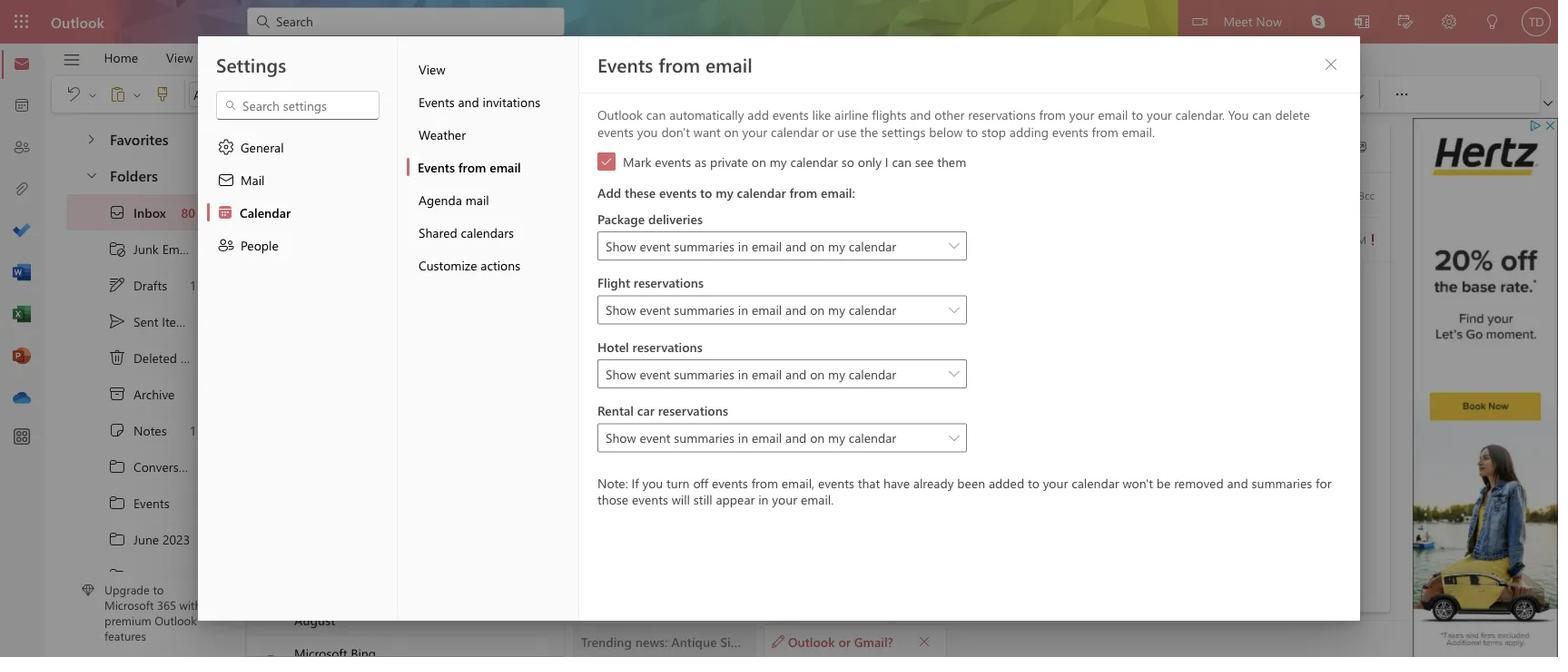 Task type: locate. For each thing, give the bounding box(es) containing it.
 button
[[479, 80, 515, 109]]

event down package deliveries
[[640, 237, 671, 254]]

you inside outlook can automatically add events like airline flights and other reservations from your email to your calendar. you can delete events you don't want on your calendar or use the settings below to stop adding events from email.
[[637, 123, 658, 140]]

document
[[0, 0, 1558, 657]]

calendar
[[771, 123, 819, 140], [790, 153, 838, 170], [737, 184, 786, 201], [849, 237, 896, 254], [849, 301, 896, 318], [849, 365, 896, 382], [849, 430, 896, 446], [1072, 474, 1119, 491]]

 button
[[604, 80, 640, 109]]

trending up legendary
[[294, 262, 343, 279]]

shared
[[419, 224, 457, 241]]

in for flight reservations
[[738, 301, 748, 318]]

email left with?
[[727, 295, 762, 312]]

2  from the top
[[264, 254, 278, 269]]


[[379, 85, 397, 104]]

1 trending from the top
[[294, 262, 343, 279]]

1 vertical spatial 
[[264, 254, 278, 269]]

1 show event summaries in email and on my calendar from the top
[[606, 237, 896, 254]]

events from email tab panel
[[579, 36, 1360, 621]]

note:
[[598, 474, 628, 491]]

excited
[[584, 330, 630, 348]]

help
[[221, 49, 247, 66]]

events inside button
[[419, 93, 455, 110]]

items for 
[[181, 349, 211, 366]]

1 vertical spatial events from email
[[418, 158, 521, 175]]

options
[[565, 49, 610, 66]]

outlook inside outlook can automatically add events like airline flights and other reservations from your email to your calendar. you can delete events you don't want on your calendar or use the settings below to stop adding events from email.
[[598, 106, 643, 123]]

event down flight reservations
[[640, 301, 671, 318]]

event for rental
[[640, 430, 671, 446]]

dialog
[[0, 0, 1558, 657]]

0 vertical spatial events from email
[[598, 52, 752, 77]]

in down add these events to my calendar from email:
[[738, 237, 748, 254]]

folders tree item
[[66, 158, 212, 194]]

i right only
[[885, 153, 889, 170]]

email right ad
[[490, 158, 521, 175]]

Select a conversation checkbox
[[251, 637, 294, 657]]

1 horizontal spatial or
[[838, 633, 851, 650]]

show for rental
[[606, 430, 636, 446]]

show event summaries in email and on my calendar for rental car reservations
[[606, 430, 896, 446]]

events from email element
[[598, 106, 1342, 521]]

your down the superscript image
[[1069, 106, 1095, 123]]

1 event from the top
[[640, 237, 671, 254]]

on for hotel reservations
[[810, 365, 825, 382]]

1 vertical spatial trending
[[294, 483, 345, 499]]

in inside "package deliveries" field
[[738, 237, 748, 254]]

1 vertical spatial you
[[646, 295, 668, 312]]

0 horizontal spatial use
[[436, 409, 455, 426]]

 tree item
[[66, 267, 212, 303]]

my down show event summaries in email and on my calendar field
[[828, 365, 845, 382]]

personally
[[925, 295, 991, 312]]

add
[[598, 184, 621, 201]]

and inside outlook can automatically add events like airline flights and other reservations from your email to your calendar. you can delete events you don't want on your calendar or use the settings below to stop adding events from email.
[[910, 106, 931, 123]]

mike@example.com button
[[650, 183, 789, 204]]

don't
[[661, 123, 690, 140]]

0 horizontal spatial events from email
[[418, 158, 521, 175]]

email up with?
[[752, 237, 782, 254]]

temu image
[[256, 173, 285, 202]]

email up email,
[[752, 430, 782, 446]]

2 show from the top
[[606, 301, 636, 318]]

use right of
[[436, 409, 455, 426]]

in
[[738, 237, 748, 254], [738, 301, 748, 318], [738, 365, 748, 382], [738, 430, 748, 446], [758, 491, 769, 508]]

0 vertical spatial use
[[837, 123, 857, 140]]

show for package
[[606, 237, 636, 254]]

 up the microsoft
[[108, 567, 126, 585]]

0 vertical spatial email.
[[1122, 123, 1155, 140]]

what…
[[616, 262, 655, 279]]

from up -
[[458, 158, 486, 175]]

can left see on the right top
[[892, 153, 912, 170]]

4 show from the top
[[606, 430, 636, 446]]

email
[[162, 240, 192, 257]]

in up appear
[[738, 430, 748, 446]]

1 prefer from the left
[[671, 295, 709, 312]]

looney
[[133, 567, 174, 584]]

to do image
[[13, 222, 31, 241]]

 down people
[[264, 254, 278, 269]]

email,
[[782, 474, 815, 491]]

trending down updates
[[294, 483, 345, 499]]

my for hotel reservations
[[828, 365, 845, 382]]

it left way
[[621, 312, 629, 330]]

view
[[166, 49, 193, 66], [419, 60, 445, 77]]

events
[[773, 106, 809, 123], [598, 123, 634, 140], [1052, 123, 1088, 140], [655, 153, 691, 170], [659, 184, 697, 201], [712, 474, 748, 491], [818, 474, 854, 491], [632, 491, 668, 508]]

1 horizontal spatial events from email
[[598, 52, 752, 77]]

package
[[598, 210, 645, 227]]


[[1348, 85, 1367, 104]]

 tree item
[[66, 194, 212, 231]]

summaries down deliveries
[[674, 237, 735, 254]]

 inside select a conversation checkbox
[[262, 254, 279, 271]]

my right private
[[770, 153, 787, 170]]

settings heading
[[216, 52, 286, 77]]

0 vertical spatial or
[[822, 123, 834, 140]]

Search settings search field
[[237, 96, 361, 114]]

mike@example.com
[[655, 184, 768, 201]]

 left june
[[108, 530, 126, 548]]

1 vertical spatial 
[[918, 635, 931, 648]]

1 vertical spatial items
[[181, 349, 211, 366]]

to right added
[[1028, 474, 1040, 491]]

1 horizontal spatial  button
[[291, 82, 305, 107]]

summaries inside "package deliveries" field
[[674, 237, 735, 254]]

june
[[133, 531, 159, 548]]

 tree item up the  events
[[66, 449, 212, 485]]

1 vertical spatial use
[[436, 409, 455, 426]]

to right upgrade
[[153, 582, 164, 598]]

0 horizontal spatial 
[[918, 635, 931, 648]]

items
[[162, 313, 192, 330], [181, 349, 211, 366]]

outlook right with?
[[802, 295, 852, 312]]

from left email,
[[752, 474, 778, 491]]

below
[[929, 123, 963, 140]]

1 vertical spatial so
[[1254, 295, 1269, 312]]

 tree item
[[66, 449, 212, 485], [66, 485, 212, 521], [66, 521, 212, 558], [66, 558, 212, 594]]

1 inside  tree item
[[190, 277, 195, 294]]

word image
[[13, 264, 31, 282]]

news: for should
[[349, 483, 381, 499]]

show down rental
[[606, 430, 636, 446]]

0 horizontal spatial 
[[84, 168, 99, 182]]

 button
[[144, 80, 181, 109]]

event inside "package deliveries" field
[[640, 237, 671, 254]]

show event summaries in email and on my calendar inside "package deliveries" field
[[606, 237, 896, 254]]

on up email,
[[810, 430, 825, 446]]

 for select a conversation checkbox
[[264, 254, 278, 269]]

0 vertical spatial you
[[637, 123, 658, 140]]

on inside "package deliveries" field
[[810, 237, 825, 254]]

tab list containing home
[[90, 44, 624, 72]]

view button
[[153, 44, 207, 72], [407, 53, 578, 85]]

0 horizontal spatial  button
[[912, 629, 937, 654]]

 left  button
[[350, 89, 361, 100]]

4 event from the top
[[640, 430, 671, 446]]

1 vertical spatial 
[[262, 254, 279, 271]]

 tree item up the microsoft
[[66, 558, 212, 594]]

to left stop
[[966, 123, 978, 140]]

0 vertical spatial tree
[[66, 114, 212, 158]]

premium features image
[[82, 584, 94, 597]]

1 vertical spatial email.
[[801, 491, 834, 508]]

3 show event summaries in email and on my calendar from the top
[[606, 365, 896, 382]]

temu
[[294, 188, 325, 205]]

show event summaries in email and on my calendar down add these events to my calendar from email:
[[606, 237, 896, 254]]

application
[[0, 0, 1558, 657]]

or right 
[[838, 633, 851, 650]]

superscript image
[[1073, 85, 1110, 104]]

summaries right removed
[[1252, 474, 1312, 491]]

 june 2023
[[108, 530, 190, 548]]

0 vertical spatial gmail?
[[871, 295, 916, 312]]

1 1 from the top
[[190, 277, 195, 294]]

1  from the top
[[264, 133, 278, 148]]

1 vertical spatial 1
[[190, 422, 195, 439]]

events inside the  events
[[133, 495, 169, 511]]

in up you! at bottom left
[[738, 301, 748, 318]]

 for  events
[[108, 494, 126, 512]]

events down increase indent icon
[[773, 106, 809, 123]]


[[1193, 15, 1207, 29]]

1 vertical spatial news:
[[349, 483, 381, 499]]

be
[[1157, 474, 1171, 491]]

show inside "package deliveries" field
[[606, 237, 636, 254]]

2 horizontal spatial can
[[1252, 106, 1272, 123]]

i inside hey mike, which do you prefer to email with? outlook or gmail? i personally prefer gmail as it is connected to chrome so it makes for using it way easier. excited to hear back from you! sincerely, test
[[919, 295, 922, 312]]

agenda
[[419, 191, 462, 208]]

1 vertical spatial tree
[[66, 194, 212, 657]]

powerpoint image
[[13, 348, 31, 366]]

events from email heading
[[598, 52, 752, 77]]

show event summaries in email and on my calendar for package deliveries
[[606, 237, 896, 254]]

1 vertical spatial  button
[[912, 629, 937, 654]]

0 vertical spatial trending
[[294, 262, 343, 279]]

1  from the top
[[108, 458, 126, 476]]

show inside show event summaries in email and on my calendar field
[[606, 430, 636, 446]]

 tree item up june
[[66, 485, 212, 521]]

 button left  button
[[348, 82, 362, 107]]

junk
[[133, 240, 159, 257]]

view up  button
[[166, 49, 193, 66]]

2 horizontal spatial  button
[[348, 82, 362, 107]]


[[108, 421, 126, 440]]

quiz
[[412, 336, 435, 352]]


[[108, 203, 126, 222]]

Select a conversation checkbox
[[251, 236, 294, 275]]

 events
[[108, 494, 169, 512]]

 down 
[[108, 458, 126, 476]]

 button inside folders tree item
[[75, 158, 106, 192]]

show event summaries in email and on my calendar inside hotel reservations field
[[606, 365, 896, 382]]

1 show from the top
[[606, 237, 636, 254]]

email up you! at bottom left
[[752, 301, 782, 318]]

0 vertical spatial 
[[1324, 57, 1338, 72]]

your
[[1069, 106, 1095, 123], [1147, 106, 1172, 123], [742, 123, 768, 140], [1043, 474, 1068, 491], [772, 491, 797, 508]]

hotel reservations
[[598, 338, 703, 355]]

monsters
[[357, 336, 408, 352]]

 inside events from email tab panel
[[1324, 57, 1338, 72]]

event inside hotel reservations field
[[640, 365, 671, 382]]

2 tree from the top
[[66, 194, 212, 657]]

 up  june 2023 on the bottom of page
[[108, 494, 126, 512]]

 for  june 2023
[[108, 530, 126, 548]]

2 trending from the top
[[294, 483, 345, 499]]

in for package deliveries
[[738, 237, 748, 254]]

 inside select a conversation checkbox
[[264, 254, 278, 269]]

can down bullets icon
[[646, 106, 666, 123]]

 up mail
[[264, 133, 278, 148]]

2 horizontal spatial or
[[855, 295, 868, 312]]

my down hotel reservations field
[[828, 430, 845, 446]]

appear
[[716, 491, 755, 508]]

1 horizontal spatial i
[[919, 295, 922, 312]]

from left you! at bottom left
[[713, 330, 742, 348]]

0 vertical spatial news:
[[347, 262, 378, 279]]

0 horizontal spatial it
[[621, 312, 629, 330]]

email inside events from email 'button'
[[490, 158, 521, 175]]

my for flight reservations
[[828, 301, 845, 318]]

from inside events from email 'button'
[[458, 158, 486, 175]]

Rental car reservations field
[[598, 424, 967, 454]]

car
[[637, 402, 655, 419]]

you inside hey mike, which do you prefer to email with? outlook or gmail? i personally prefer gmail as it is connected to chrome so it makes for using it way easier. excited to hear back from you! sincerely, test
[[646, 295, 668, 312]]

prefer up back at the left
[[671, 295, 709, 312]]

events up the today
[[418, 158, 455, 175]]

shared calendars button
[[407, 216, 578, 249]]

to right easier.
[[712, 295, 724, 312]]

tree
[[66, 114, 212, 158], [66, 194, 212, 657]]

Select all messages checkbox
[[258, 129, 283, 154]]

so inside hey mike, which do you prefer to email with? outlook or gmail? i personally prefer gmail as it is connected to chrome so it makes for using it way easier. excited to hear back from you! sincerely, test
[[1254, 295, 1269, 312]]

my inside "package deliveries" field
[[828, 237, 845, 254]]

 inside folders tree item
[[84, 168, 99, 182]]

1 vertical spatial gmail?
[[854, 633, 893, 650]]

0 horizontal spatial or
[[822, 123, 834, 140]]

and inside events and invitations button
[[458, 93, 479, 110]]

calendar inside "package deliveries" field
[[849, 237, 896, 254]]

summaries up off
[[674, 430, 735, 446]]

 button
[[874, 80, 911, 109]]

1 horizontal spatial prefer
[[993, 295, 1031, 312]]

0 horizontal spatial email.
[[801, 491, 834, 508]]

0 vertical spatial i
[[885, 153, 889, 170]]

4  from the top
[[108, 567, 126, 585]]

you down flight reservations
[[646, 295, 668, 312]]

3 show from the top
[[606, 365, 636, 382]]

basic text group
[[189, 76, 1110, 113]]

events from email up -
[[418, 158, 521, 175]]

0 vertical spatial for
[[1327, 295, 1344, 312]]

use inside message list list box
[[436, 409, 455, 426]]

 left folders
[[84, 168, 99, 182]]

items inside  sent items
[[162, 313, 192, 330]]

text
[[458, 49, 479, 66]]

1 horizontal spatial so
[[1254, 295, 1269, 312]]

you right if
[[642, 474, 663, 491]]

my right with?
[[828, 301, 845, 318]]

as inside events from email element
[[695, 153, 707, 170]]

event for hotel
[[640, 365, 671, 382]]

calendar inside hotel reservations field
[[849, 365, 896, 382]]

outlook
[[51, 12, 104, 31], [598, 106, 643, 123], [802, 295, 852, 312], [155, 613, 197, 629], [788, 633, 835, 650]]

 button for the basic text group
[[291, 82, 305, 107]]

items for 
[[162, 313, 192, 330]]

Add a subject text field
[[573, 225, 1241, 254]]

flights
[[872, 106, 907, 123]]

23
[[497, 263, 509, 278]]

as inside hey mike, which do you prefer to email with? outlook or gmail? i personally prefer gmail as it is connected to chrome so it makes for using it way easier. excited to hear back from you! sincerely, test
[[1074, 295, 1089, 312]]

or down add a subject text field
[[855, 295, 868, 312]]

archive
[[133, 386, 175, 402]]

2 show event summaries in email and on my calendar from the top
[[606, 301, 896, 318]]

private
[[710, 153, 748, 170]]

and inside show event summaries in email and on my calendar field
[[785, 430, 807, 446]]

note: if you turn off events from email, events that have already been added to your calendar won't be removed and summaries for those events will still appear in your email.
[[598, 474, 1332, 508]]

it left makes
[[1272, 295, 1280, 312]]

reservations
[[968, 106, 1036, 123], [634, 274, 704, 291], [633, 338, 703, 355], [658, 402, 728, 419]]

0 vertical spatial 1
[[190, 277, 195, 294]]

my inside hotel reservations field
[[828, 365, 845, 382]]

in for hotel reservations
[[738, 365, 748, 382]]

events inside 'button'
[[418, 158, 455, 175]]

1 horizontal spatial 
[[292, 89, 303, 100]]

items right the sent
[[162, 313, 192, 330]]

trending
[[294, 262, 343, 279], [294, 483, 345, 499]]

1 vertical spatial or
[[855, 295, 868, 312]]

2 vertical spatial or
[[838, 633, 851, 650]]

summaries inside hotel reservations field
[[674, 365, 735, 382]]

format text button
[[401, 44, 492, 72]]

0 vertical spatial so
[[842, 153, 854, 170]]

on right want
[[724, 123, 739, 140]]

to left the 'hear'
[[633, 330, 645, 348]]

on
[[724, 123, 739, 140], [752, 153, 766, 170], [810, 237, 825, 254], [810, 301, 825, 318], [810, 365, 825, 382], [810, 430, 825, 446]]

it left is
[[1092, 295, 1100, 312]]

to
[[604, 186, 618, 202]]

hear
[[648, 330, 676, 348]]

so left only
[[842, 153, 854, 170]]

 tree item
[[66, 376, 212, 412]]

1 vertical spatial as
[[1074, 295, 1089, 312]]

to button
[[583, 180, 639, 209]]

my for package deliveries
[[828, 237, 845, 254]]

off
[[693, 474, 708, 491]]

 button down message button
[[291, 82, 305, 107]]

as left private
[[695, 153, 707, 170]]

reservations down easier.
[[633, 338, 703, 355]]

0 vertical spatial  button
[[1317, 50, 1346, 79]]

add these events to my calendar from email:
[[598, 184, 855, 201]]

14-
[[458, 263, 475, 278]]

 up mail
[[262, 133, 279, 150]]

 for select all messages checkbox
[[264, 133, 278, 148]]

0 vertical spatial 
[[264, 133, 278, 148]]

 tree item
[[66, 340, 212, 376]]

bcc
[[1358, 188, 1375, 202]]

3  from the top
[[108, 530, 126, 548]]

2 event from the top
[[640, 301, 671, 318]]

email down you! at bottom left
[[752, 365, 782, 382]]

 deleted items
[[108, 349, 211, 367]]

i left personally
[[919, 295, 922, 312]]

0 horizontal spatial i
[[885, 153, 889, 170]]

1 down email
[[190, 277, 195, 294]]

to left the calendar.
[[1132, 106, 1143, 123]]

0 horizontal spatial  button
[[75, 158, 106, 192]]

0 horizontal spatial can
[[646, 106, 666, 123]]

that
[[858, 474, 880, 491]]

 drafts
[[108, 276, 167, 294]]

in inside hotel reservations field
[[738, 365, 748, 382]]

2  from the top
[[262, 254, 279, 271]]

on down show event summaries in email and on my calendar field
[[810, 365, 825, 382]]

 button for folders tree item
[[75, 158, 106, 192]]

1 horizontal spatial view button
[[407, 53, 578, 85]]


[[217, 171, 235, 189]]

show inside hotel reservations field
[[606, 365, 636, 382]]

format
[[414, 49, 454, 66]]

show event summaries in email and on my calendar up appear
[[606, 430, 896, 446]]

use left the
[[837, 123, 857, 140]]

0 vertical spatial items
[[162, 313, 192, 330]]

calendar image
[[13, 97, 31, 115]]

summaries for package deliveries
[[674, 237, 735, 254]]

0 horizontal spatial so
[[842, 153, 854, 170]]

1 for 
[[190, 422, 195, 439]]

dialog containing settings
[[0, 0, 1558, 657]]

way
[[632, 312, 656, 330]]

-
[[456, 188, 462, 205]]

1  from the top
[[262, 133, 279, 150]]

show inside show event summaries in email and on my calendar field
[[606, 301, 636, 318]]

1 horizontal spatial  button
[[1317, 50, 1346, 79]]

0 horizontal spatial as
[[695, 153, 707, 170]]

0 horizontal spatial prefer
[[671, 295, 709, 312]]

tab list
[[90, 44, 624, 72]]

4 show event summaries in email and on my calendar from the top
[[606, 430, 896, 446]]

2  from the top
[[108, 494, 126, 512]]

on down email:
[[810, 237, 825, 254]]

show down package
[[606, 237, 636, 254]]

 tree item
[[66, 412, 212, 449]]

and inside note: if you turn off events from email, events that have already been added to your calendar won't be removed and summaries for those events will still appear in your email.
[[1227, 474, 1248, 491]]

email inside show event summaries in email and on my calendar field
[[752, 430, 782, 446]]

3 event from the top
[[640, 365, 671, 382]]


[[613, 85, 631, 104]]

on right with?
[[810, 301, 825, 318]]

1 vertical spatial for
[[1316, 474, 1332, 491]]

 for the basic text group
[[292, 89, 303, 100]]

you
[[637, 123, 658, 140], [646, 295, 668, 312], [642, 474, 663, 491]]

customize actions button
[[407, 249, 578, 282]]

items right deleted
[[181, 349, 211, 366]]

my for rental car reservations
[[828, 430, 845, 446]]

1 right notes
[[190, 422, 195, 439]]

for inside note: if you turn off events from email, events that have already been added to your calendar won't be removed and summaries for those events will still appear in your email.
[[1316, 474, 1332, 491]]

 inside select all messages checkbox
[[264, 133, 278, 148]]

 inside select all messages checkbox
[[262, 133, 279, 150]]

singer
[[429, 262, 464, 279]]

0 vertical spatial as
[[695, 153, 707, 170]]

i inside events from email element
[[885, 153, 889, 170]]

to inside note: if you turn off events from email, events that have already been added to your calendar won't be removed and summaries for those events will still appear in your email.
[[1028, 474, 1040, 491]]


[[153, 85, 172, 104]]

1 horizontal spatial 
[[1324, 57, 1338, 72]]

1 vertical spatial i
[[919, 295, 922, 312]]

general
[[241, 138, 284, 155]]

news: left should
[[349, 483, 381, 499]]

0 vertical spatial 
[[262, 133, 279, 150]]

your right appear
[[772, 491, 797, 508]]


[[1354, 140, 1368, 154]]

email down the superscript image
[[1098, 106, 1128, 123]]

1 horizontal spatial email.
[[1122, 123, 1155, 140]]

1 inside  tree item
[[190, 422, 195, 439]]

show event summaries in email and on my calendar down you! at bottom left
[[606, 365, 896, 382]]

it
[[1092, 295, 1100, 312], [1272, 295, 1280, 312], [621, 312, 629, 330]]


[[920, 85, 938, 104]]


[[600, 155, 613, 168]]

 button
[[291, 82, 305, 107], [348, 82, 362, 107], [75, 158, 106, 192]]

sincerely,
[[584, 348, 645, 365]]

show event summaries in email and on my calendar for flight reservations
[[606, 301, 896, 318]]

your up private
[[742, 123, 768, 140]]

 inside reading pane "main content"
[[918, 635, 931, 648]]

events up deliveries
[[659, 184, 697, 201]]

items inside  deleted items
[[181, 349, 211, 366]]


[[62, 50, 81, 69]]

can right you
[[1252, 106, 1272, 123]]

email inside "package deliveries" field
[[752, 237, 782, 254]]

2 vertical spatial you
[[642, 474, 663, 491]]

 down people
[[262, 254, 279, 271]]

2 1 from the top
[[190, 422, 195, 439]]

1 horizontal spatial as
[[1074, 295, 1089, 312]]

from inside note: if you turn off events from email, events that have already been added to your calendar won't be removed and summaries for those events will still appear in your email.
[[752, 474, 778, 491]]

1 horizontal spatial use
[[837, 123, 857, 140]]

 button
[[1317, 50, 1346, 79], [912, 629, 937, 654]]

use inside outlook can automatically add events like airline flights and other reservations from your email to your calendar. you can delete events you don't want on your calendar or use the settings below to stop adding events from email.
[[837, 123, 857, 140]]

settings tab list
[[198, 36, 398, 621]]

event down rental car reservations
[[640, 430, 671, 446]]

view button up  button
[[153, 44, 207, 72]]

more apps image
[[13, 429, 31, 447]]

in down you! at bottom left
[[738, 365, 748, 382]]



Task type: vqa. For each thing, say whether or not it's contained in the screenshot.
21 to the top
no



Task type: describe. For each thing, give the bounding box(es) containing it.
2 horizontal spatial 
[[350, 89, 361, 100]]

To text field
[[648, 183, 1323, 207]]

low
[[516, 188, 539, 205]]

outlook banner
[[0, 0, 1558, 44]]

Package deliveries field
[[598, 232, 967, 262]]

email inside hotel reservations field
[[752, 365, 782, 382]]

for inside hey mike, which do you prefer to email with? outlook or gmail? i personally prefer gmail as it is connected to chrome so it makes for using it way easier. excited to hear back from you! sincerely, test
[[1327, 295, 1344, 312]]

message
[[275, 49, 326, 66]]

events from email button
[[407, 151, 578, 183]]

 button
[[1339, 80, 1376, 109]]

my down private
[[716, 184, 734, 201]]

legendary
[[294, 336, 353, 352]]

gmail
[[1034, 295, 1071, 312]]

0 horizontal spatial view
[[166, 49, 193, 66]]

values
[[563, 262, 599, 279]]

1  tree item from the top
[[66, 449, 212, 485]]

email inside show event summaries in email and on my calendar field
[[752, 301, 782, 318]]

1 vertical spatial more
[[686, 483, 716, 499]]

 for folders tree item
[[84, 168, 99, 182]]

sep-
[[475, 263, 497, 278]]

application containing settings
[[0, 0, 1558, 657]]

outlook inside hey mike, which do you prefer to email with? outlook or gmail? i personally prefer gmail as it is connected to chrome so it makes for using it way easier. excited to hear back from you! sincerely, test
[[802, 295, 852, 312]]

agenda mail button
[[407, 183, 578, 216]]

message list section
[[247, 116, 716, 657]]

summaries for hotel reservations
[[674, 365, 735, 382]]

1 horizontal spatial can
[[892, 153, 912, 170]]

home
[[104, 49, 138, 66]]

your right added
[[1043, 474, 1068, 491]]

in for rental car reservations
[[738, 430, 748, 446]]

3  tree item from the top
[[66, 521, 212, 558]]

show event summaries in email and on my calendar for hotel reservations
[[606, 365, 896, 382]]

show for flight
[[606, 301, 636, 318]]

mail
[[466, 191, 489, 208]]

with?
[[765, 295, 799, 312]]

events down don't
[[655, 153, 691, 170]]

include group
[[1161, 76, 1295, 113]]

email. inside note: if you turn off events from email, events that have already been added to your calendar won't be removed and summaries for those events will still appear in your email.
[[801, 491, 834, 508]]

see
[[915, 153, 934, 170]]

ad
[[469, 173, 480, 185]]

supreme
[[428, 483, 480, 499]]

from down subscript image
[[1039, 106, 1066, 123]]

bcc button
[[1352, 181, 1381, 210]]

2 horizontal spatial it
[[1272, 295, 1280, 312]]

news: for antique
[[347, 262, 378, 279]]

to inside message list list box
[[345, 409, 357, 426]]

email inside outlook can automatically add events like airline flights and other reservations from your email to your calendar. you can delete events you don't want on your calendar or use the settings below to stop adding events from email.
[[1098, 106, 1128, 123]]

from down mark events as private on my calendar so only i can see them
[[790, 184, 817, 201]]

1 horizontal spatial view
[[419, 60, 445, 77]]

calendar inside note: if you turn off events from email, events that have already been added to your calendar won't be removed and summaries for those events will still appear in your email.
[[1072, 474, 1119, 491]]

summaries for flight reservations
[[674, 301, 735, 318]]

to down private
[[700, 184, 712, 201]]

events down subscript image
[[1052, 123, 1088, 140]]

events from email inside 'button'
[[418, 158, 521, 175]]

am
[[1350, 232, 1367, 247]]

Flight reservations field
[[598, 296, 967, 326]]

 button
[[911, 80, 947, 109]]


[[451, 85, 469, 104]]

updates
[[294, 409, 342, 426]]

agenda mail
[[419, 191, 489, 208]]

2023
[[163, 531, 190, 548]]

 button inside events from email tab panel
[[1317, 50, 1346, 79]]

only
[[389, 188, 415, 205]]

so inside events from email element
[[842, 153, 854, 170]]

should
[[384, 483, 425, 499]]

event for flight
[[640, 301, 671, 318]]

&
[[602, 262, 613, 279]]

tree containing 
[[66, 194, 212, 657]]

outlook right 
[[788, 633, 835, 650]]

14-sep-23
[[458, 263, 509, 278]]

clipboard group
[[55, 76, 181, 113]]

onedrive image
[[13, 390, 31, 408]]

80
[[181, 204, 195, 221]]

calendar inside outlook can automatically add events like airline flights and other reservations from your email to your calendar. you can delete events you don't want on your calendar or use the settings below to stop adding events from email.
[[771, 123, 819, 140]]

events and invitations
[[419, 93, 540, 110]]

4  tree item from the top
[[66, 558, 212, 594]]

events inside tab panel
[[598, 52, 653, 77]]

folders
[[110, 165, 158, 185]]

left-rail-appbar navigation
[[4, 44, 40, 420]]

 tree item
[[66, 231, 212, 267]]

 tree item
[[66, 303, 212, 340]]

 button
[[947, 80, 983, 109]]

events right off
[[712, 474, 748, 491]]

you!
[[745, 330, 772, 348]]

events up 
[[598, 123, 634, 140]]

notes
[[133, 422, 167, 439]]

document containing settings
[[0, 0, 1558, 657]]

trending for trending news: should supreme court disqualify trump from… and more
[[294, 483, 345, 499]]


[[108, 276, 126, 294]]


[[108, 240, 126, 258]]

gmail? inside hey mike, which do you prefer to email with? outlook or gmail? i personally prefer gmail as it is connected to chrome so it makes for using it way easier. excited to hear back from you! sincerely, test
[[871, 295, 916, 312]]

show for hotel
[[606, 365, 636, 382]]

email. inside outlook can automatically add events like airline flights and other reservations from your email to your calendar. you can delete events you don't want on your calendar or use the settings below to stop adding events from email.
[[1122, 123, 1155, 140]]

from inside hey mike, which do you prefer to email with? outlook or gmail? i personally prefer gmail as it is connected to chrome so it makes for using it way easier. excited to hear back from you! sincerely, test
[[713, 330, 742, 348]]

of
[[420, 409, 432, 426]]


[[217, 138, 235, 156]]

stop
[[982, 123, 1006, 140]]

0 vertical spatial more
[[683, 262, 713, 279]]

numbering image
[[686, 85, 722, 104]]

won't
[[1123, 474, 1153, 491]]

and inside show event summaries in email and on my calendar field
[[785, 301, 807, 318]]

people image
[[13, 139, 31, 157]]

your left the calendar.
[[1147, 106, 1172, 123]]

sewing
[[468, 262, 508, 279]]


[[216, 203, 234, 222]]

Hotel reservations field
[[598, 360, 967, 390]]

package deliveries
[[598, 210, 703, 227]]

summaries inside note: if you turn off events from email, events that have already been added to your calendar won't be removed and summaries for those events will still appear in your email.
[[1252, 474, 1312, 491]]

reading pane main content
[[566, 114, 1408, 657]]

trending for trending news: antique singer sewing machine values & what… and more
[[294, 262, 343, 279]]

and inside "package deliveries" field
[[785, 237, 807, 254]]

bullets image
[[649, 85, 686, 104]]

and inside hotel reservations field
[[785, 365, 807, 382]]

on for package deliveries
[[810, 237, 825, 254]]

from up bullets icon
[[659, 52, 700, 77]]

 for 
[[108, 458, 126, 476]]

 button
[[406, 80, 442, 109]]

upgrade to microsoft 365 with premium outlook features
[[104, 582, 201, 644]]

outlook inside upgrade to microsoft 365 with premium outlook features
[[155, 613, 197, 629]]

decrease indent image
[[722, 85, 758, 104]]

people
[[241, 237, 279, 253]]

from down the superscript image
[[1092, 123, 1119, 140]]

weather button
[[407, 118, 578, 151]]

on inside outlook can automatically add events like airline flights and other reservations from your email to your calendar. you can delete events you don't want on your calendar or use the settings below to stop adding events from email.
[[724, 123, 739, 140]]

Message body, press Alt+F10 to exit text field
[[584, 277, 1379, 529]]

removed
[[1174, 474, 1224, 491]]

message list list box
[[247, 162, 716, 657]]

1 tree from the top
[[66, 114, 212, 158]]

2  tree item from the top
[[66, 485, 212, 521]]

to left chrome
[[1187, 295, 1199, 312]]

court
[[483, 483, 516, 499]]

on for flight reservations
[[810, 301, 825, 318]]

 button
[[1303, 80, 1339, 109]]

add
[[748, 106, 769, 123]]

these
[[625, 184, 656, 201]]

which
[[584, 295, 624, 312]]

files image
[[13, 181, 31, 199]]

mail image
[[13, 55, 31, 74]]

outlook can automatically add events like airline flights and other reservations from your email to your calendar. you can delete events you don't want on your calendar or use the settings below to stop adding events from email.
[[598, 106, 1310, 140]]


[[108, 349, 126, 367]]

1 for 
[[190, 277, 195, 294]]

 for select a conversation checkbox
[[262, 254, 279, 271]]

hey
[[584, 277, 608, 295]]

events left 'that' at the bottom
[[818, 474, 854, 491]]

tags group
[[1303, 76, 1376, 113]]

 for select all messages checkbox
[[262, 133, 279, 150]]

those
[[598, 491, 629, 508]]

outlook inside banner
[[51, 12, 104, 31]]

or inside outlook can automatically add events like airline flights and other reservations from your email to your calendar. you can delete events you don't want on your calendar or use the settings below to stop adding events from email.
[[822, 123, 834, 140]]

chrome
[[1202, 295, 1251, 312]]

reservations inside outlook can automatically add events like airline flights and other reservations from your email to your calendar. you can delete events you don't want on your calendar or use the settings below to stop adding events from email.
[[968, 106, 1036, 123]]

0 horizontal spatial view button
[[153, 44, 207, 72]]

events left will
[[632, 491, 668, 508]]

reservations right car
[[658, 402, 728, 419]]


[[772, 635, 785, 648]]

insanely
[[465, 188, 512, 205]]

customize
[[419, 257, 477, 273]]

2 prefer from the left
[[993, 295, 1031, 312]]

summaries for rental car reservations
[[674, 430, 735, 446]]

or inside hey mike, which do you prefer to email with? outlook or gmail? i personally prefer gmail as it is connected to chrome so it makes for using it way easier. excited to hear back from you! sincerely, test
[[855, 295, 868, 312]]

events from email inside tab panel
[[598, 52, 752, 77]]

event for package
[[640, 237, 671, 254]]

email inside hey mike, which do you prefer to email with? outlook or gmail? i personally prefer gmail as it is connected to chrome so it makes for using it way easier. excited to hear back from you! sincerely, test
[[727, 295, 762, 312]]

features
[[104, 628, 146, 644]]


[[1312, 85, 1330, 104]]

 for  looney
[[108, 567, 126, 585]]

in inside note: if you turn off events from email, events that have already been added to your calendar won't be removed and summaries for those events will still appear in your email.
[[758, 491, 769, 508]]

rental car reservations
[[598, 402, 728, 419]]

email up decrease indent image at left
[[705, 52, 752, 77]]

email:
[[821, 184, 855, 201]]

deleted
[[133, 349, 177, 366]]

on right private
[[752, 153, 766, 170]]

microsoft
[[104, 597, 154, 613]]

message button
[[262, 44, 339, 72]]

customize actions
[[419, 257, 520, 273]]

increase indent image
[[758, 85, 795, 104]]

reservations up do
[[634, 274, 704, 291]]

actions
[[481, 257, 520, 273]]

subscript image
[[1037, 85, 1073, 104]]

easier.
[[659, 312, 701, 330]]

them
[[937, 153, 966, 170]]

disqualify
[[519, 483, 575, 499]]

you inside note: if you turn off events from email, events that have already been added to your calendar won't be removed and summaries for those events will still appear in your email.
[[642, 474, 663, 491]]

you
[[1228, 106, 1249, 123]]

1 horizontal spatial it
[[1092, 295, 1100, 312]]

like
[[812, 106, 831, 123]]

to inside upgrade to microsoft 365 with premium outlook features
[[153, 582, 164, 598]]

excel image
[[13, 306, 31, 324]]

on for rental car reservations
[[810, 430, 825, 446]]

draft
[[1257, 232, 1281, 247]]

hotel
[[598, 338, 629, 355]]



